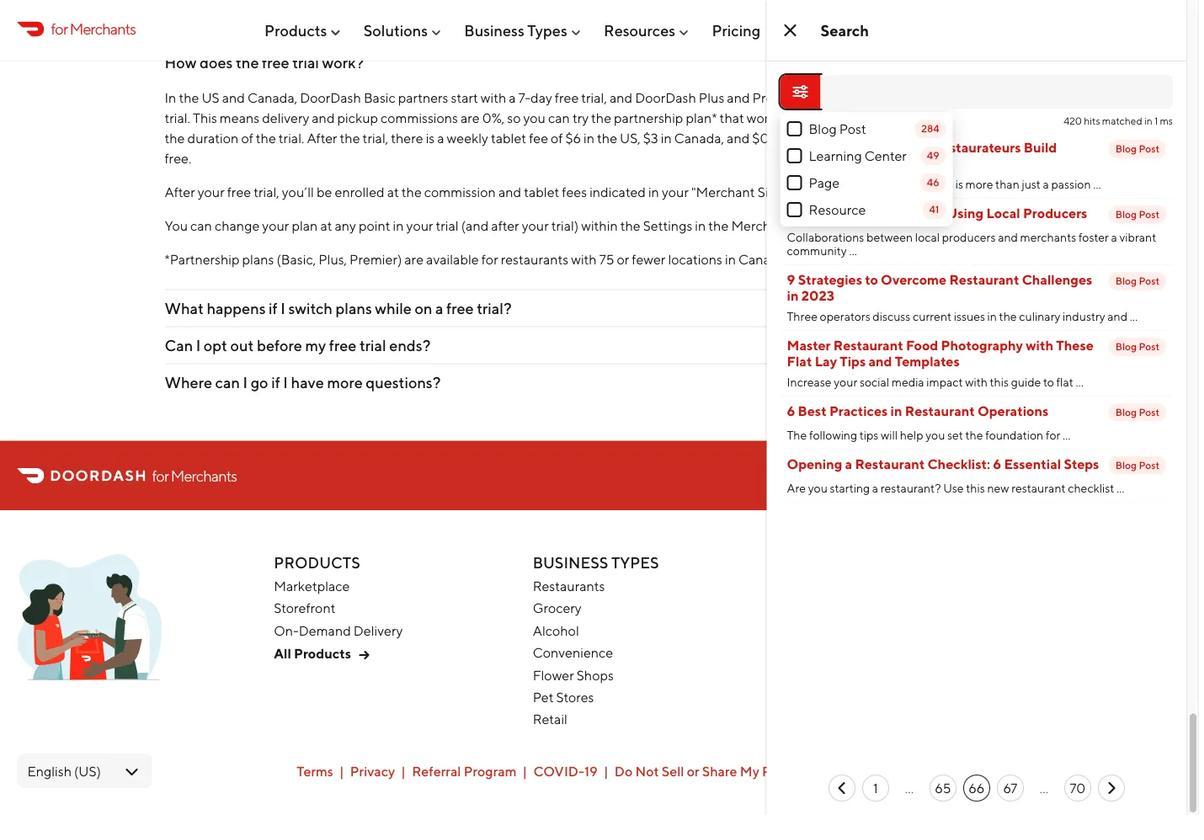 Task type: locate. For each thing, give the bounding box(es) containing it.
1 horizontal spatial ...
[[1039, 780, 1049, 796]]

1 vertical spatial this
[[966, 481, 985, 495]]

1 vertical spatial products
[[274, 554, 360, 572]]

day up also
[[946, 90, 968, 106]]

you'll
[[282, 184, 314, 200]]

with down culinary
[[1026, 337, 1053, 353]]

$0 right also
[[976, 110, 993, 126]]

2023 up three
[[801, 287, 834, 303]]

just
[[1022, 177, 1041, 191]]

1 vertical spatial fees
[[562, 184, 587, 200]]

0 horizontal spatial you
[[523, 110, 546, 126]]

1 partners from the left
[[398, 90, 448, 106]]

is right 46
[[955, 177, 963, 191]]

with up 0%,
[[481, 90, 506, 106]]

build inside how these 5 canadian restaurateurs build community
[[1024, 140, 1057, 156]]

©
[[1058, 763, 1070, 779]]

1 vertical spatial after
[[165, 184, 195, 200]]

how to build community using local producers link
[[787, 205, 1087, 221]]

with right impact
[[965, 375, 988, 389]]

how inside how these 5 canadian restaurateurs build community
[[787, 140, 816, 156]]

0 horizontal spatial trial,
[[254, 184, 279, 200]]

plans
[[242, 252, 274, 268], [336, 300, 372, 318]]

foster
[[1079, 230, 1109, 244]]

this
[[990, 375, 1009, 389], [966, 481, 985, 495]]

happens
[[207, 300, 266, 318]]

to down the sheet."
[[819, 205, 832, 221]]

0 horizontal spatial or
[[617, 252, 629, 268]]

what up resource 'option'
[[787, 177, 817, 191]]

learning
[[809, 148, 862, 164]]

0 horizontal spatial 6
[[787, 403, 795, 419]]

can for point
[[190, 218, 212, 234]]

how for how quickly will i get paid?
[[165, 17, 197, 35]]

1 vertical spatial tablet
[[524, 184, 559, 200]]

terms link
[[297, 763, 333, 779]]

the right in
[[179, 90, 199, 106]]

… inside collaborations between local producers and merchants foster a vibrant community …
[[849, 244, 857, 258]]

referral program link
[[412, 763, 517, 779]]

within
[[581, 218, 618, 234]]

0 horizontal spatial can
[[190, 218, 212, 234]]

how to build community using local producers
[[787, 205, 1087, 221]]

business up the 7-
[[464, 21, 524, 39]]

0 horizontal spatial of
[[241, 130, 253, 146]]

1 horizontal spatial business
[[533, 554, 608, 572]]

2 horizontal spatial to
[[1043, 375, 1054, 389]]

filters image
[[790, 82, 811, 102]]

what happens if i switch plans while on a free trial?
[[165, 300, 512, 318]]

what up can
[[165, 300, 204, 318]]

1 horizontal spatial start
[[856, 90, 883, 106]]

1 horizontal spatial day
[[946, 90, 968, 106]]

blog post for how to build community using local producers
[[1116, 208, 1160, 220]]

1 horizontal spatial build
[[1024, 140, 1057, 156]]

have
[[291, 374, 324, 392]]

products
[[264, 21, 327, 39], [274, 554, 360, 572], [294, 646, 351, 662]]

restaurant down collaborations between local producers and merchants foster a vibrant community … in the right top of the page
[[949, 272, 1019, 288]]

switch
[[288, 300, 333, 318]]

1 horizontal spatial to
[[865, 272, 878, 288]]

us,
[[620, 130, 641, 146]]

restaurant up restaurant?
[[855, 456, 925, 472]]

tablet inside in the us and canada, doordash basic partners start with a 7-day free trial, and doordash plus and premier partners start with a 30-day free trial. this means delivery and pickup commissions are 0%, so you can try the partnership plan* that works best for you. tablet fees are also $0 for the duration of the trial. after the trial, there is a weekly tablet fee of $6 in the us, $3 in canada, and $0 in australia. point of sale integrations are free.
[[491, 130, 526, 146]]

doordash right 70 button
[[1108, 763, 1169, 779]]

you
[[523, 110, 546, 126], [926, 428, 945, 442], [808, 481, 828, 495]]

how left does at the top
[[165, 54, 197, 72]]

9 strategies to overcome restaurant challenges in 2023
[[787, 272, 1092, 303]]

1 vertical spatial at
[[320, 218, 332, 234]]

0 horizontal spatial $0
[[752, 130, 769, 146]]

1 horizontal spatial 6
[[993, 456, 1001, 472]]

with inside master restaurant food photography with these flat lay tips and templates
[[1026, 337, 1053, 353]]

1 down information
[[873, 780, 878, 796]]

67
[[1003, 780, 1017, 796]]

1 vertical spatial trial
[[436, 218, 459, 234]]

doordash up partnership on the top
[[635, 90, 696, 106]]

the following tips will help you set the foundation for …
[[787, 428, 1071, 442]]

canada,
[[247, 90, 297, 106], [674, 130, 724, 146]]

resources link
[[604, 14, 691, 46]]

blog
[[809, 121, 837, 137], [1116, 143, 1137, 155], [1116, 208, 1137, 220], [1116, 275, 1137, 287], [1116, 341, 1137, 352], [1116, 406, 1137, 418], [1116, 459, 1137, 471]]

types for business types restaurants grocery alcohol convenience flower shops pet stores retail
[[611, 554, 659, 572]]

what
[[787, 177, 817, 191], [165, 300, 204, 318]]

1 horizontal spatial will
[[881, 428, 898, 442]]

trial,
[[581, 90, 607, 106], [363, 130, 388, 146], [254, 184, 279, 200]]

or right 75
[[617, 252, 629, 268]]

65
[[935, 780, 951, 796]]

is down "commissions"
[[426, 130, 435, 146]]

and down that
[[727, 130, 750, 146]]

premier
[[752, 90, 800, 106]]

1 horizontal spatial trial
[[360, 337, 386, 355]]

0 vertical spatial 6
[[787, 403, 795, 419]]

pet stores link
[[533, 690, 594, 706]]

contact
[[782, 21, 838, 39]]

0 horizontal spatial plans
[[242, 252, 274, 268]]

restaurants link
[[533, 578, 605, 594]]

0 horizontal spatial this
[[966, 481, 985, 495]]

partners up you. at the top right of page
[[803, 90, 853, 106]]

0 vertical spatial fees
[[900, 110, 925, 126]]

free.
[[165, 150, 191, 166]]

trial down the products "link"
[[292, 54, 319, 72]]

0 vertical spatial 2023
[[801, 287, 834, 303]]

become a partner link
[[1060, 468, 1169, 484]]

you right so
[[523, 110, 546, 126]]

2 horizontal spatial can
[[548, 110, 570, 126]]

1 ... from the left
[[905, 780, 914, 796]]

business inside business types restaurants grocery alcohol convenience flower shops pet stores retail
[[533, 554, 608, 572]]

... right 67 button
[[1039, 780, 1049, 796]]

merchants
[[70, 20, 136, 38], [171, 467, 237, 485]]

to left flat
[[1043, 375, 1054, 389]]

0 vertical spatial after
[[307, 130, 337, 146]]

… for how to build community using local producers
[[849, 244, 857, 258]]

or right 'sell'
[[687, 763, 699, 779]]

in left the 'blog post' option
[[772, 130, 783, 146]]

at right enrolled
[[387, 184, 399, 200]]

0 vertical spatial is
[[426, 130, 435, 146]]

this for photography
[[990, 375, 1009, 389]]

at left any
[[320, 218, 332, 234]]

0 horizontal spatial day
[[531, 90, 552, 106]]

… for 6 best practices in restaurant operations
[[1063, 428, 1071, 442]]

in right "settings"
[[695, 218, 706, 234]]

chevron down image
[[1002, 373, 1022, 393]]

how left quickly
[[165, 17, 197, 35]]

1 horizontal spatial this
[[990, 375, 1009, 389]]

types inside business types restaurants grocery alcohol convenience flower shops pet stores retail
[[611, 554, 659, 572]]

products down demand
[[294, 646, 351, 662]]

1 horizontal spatial 1
[[1154, 115, 1158, 127]]

1
[[1154, 115, 1158, 127], [873, 780, 878, 796]]

learning center
[[809, 148, 907, 164]]

0 vertical spatial for merchants
[[51, 20, 136, 38]]

0 horizontal spatial 2023
[[801, 287, 834, 303]]

a right starting on the right bottom of page
[[872, 481, 878, 495]]

for merchants link
[[17, 18, 136, 40]]

$0 down works
[[752, 130, 769, 146]]

producers
[[942, 230, 996, 244]]

will
[[252, 17, 275, 35], [881, 428, 898, 442]]

"merchant
[[691, 184, 755, 200]]

after your free trial, you'll be enrolled at the commission and tablet fees indicated in your "merchant signup sheet."
[[165, 184, 848, 200]]

can
[[548, 110, 570, 126], [190, 218, 212, 234], [215, 374, 240, 392]]

how down the sheet."
[[787, 205, 816, 221]]

my
[[305, 337, 326, 355]]

signup
[[758, 184, 800, 200]]

1 horizontal spatial can
[[215, 374, 240, 392]]

that
[[720, 110, 744, 126]]

business types restaurants grocery alcohol convenience flower shops pet stores retail
[[533, 554, 659, 728]]

restaurant inside master restaurant food photography with these flat lay tips and templates
[[833, 337, 903, 353]]

a up starting on the right bottom of page
[[845, 456, 852, 472]]

products inside "link"
[[264, 21, 327, 39]]

0 horizontal spatial canada,
[[247, 90, 297, 106]]

1 vertical spatial types
[[611, 554, 659, 572]]

in
[[165, 90, 176, 106]]

2 horizontal spatial trial,
[[581, 90, 607, 106]]

will inside button
[[252, 17, 275, 35]]

trial?
[[477, 300, 512, 318]]

post for opening a restaurant checklist: 6 essential steps
[[1139, 459, 1160, 471]]

0 vertical spatial canada,
[[247, 90, 297, 106]]

page
[[809, 175, 840, 191]]

9
[[787, 272, 795, 288]]

these left 5 at the right of the page
[[819, 140, 856, 156]]

1 horizontal spatial trial.
[[279, 130, 304, 146]]

retail
[[533, 712, 568, 728]]

and down local
[[998, 230, 1018, 244]]

1 horizontal spatial for merchants
[[152, 467, 237, 485]]

share
[[702, 763, 737, 779]]

0 horizontal spatial business
[[464, 21, 524, 39]]

covid-19 link
[[533, 763, 598, 779]]

canada, up delivery
[[247, 90, 297, 106]]

of down the means
[[241, 130, 253, 146]]

opening a restaurant checklist: 6 essential steps
[[787, 456, 1099, 472]]

community up between
[[870, 205, 944, 221]]

0 vertical spatial you
[[523, 110, 546, 126]]

on-demand delivery link
[[274, 623, 403, 639]]

can
[[165, 337, 193, 355]]

0 vertical spatial what
[[787, 177, 817, 191]]

for merchants inside 'link'
[[51, 20, 136, 38]]

0 horizontal spatial will
[[252, 17, 275, 35]]

these inside how these 5 canadian restaurateurs build community
[[819, 140, 856, 156]]

challenges
[[1022, 272, 1092, 288]]

business
[[464, 21, 524, 39], [533, 554, 608, 572]]

fees inside in the us and canada, doordash basic partners start with a 7-day free trial, and doordash plus and premier partners start with a 30-day free trial. this means delivery and pickup commissions are 0%, so you can try the partnership plan* that works best for you. tablet fees are also $0 for the duration of the trial. after the trial, there is a weekly tablet fee of $6 in the us, $3 in canada, and $0 in australia. point of sale integrations are free.
[[900, 110, 925, 126]]

checklist
[[1068, 481, 1114, 495]]

the down "merchant
[[708, 218, 729, 234]]

to inside "9 strategies to overcome restaurant challenges in 2023"
[[865, 272, 878, 288]]

1 vertical spatial to
[[865, 272, 878, 288]]

0 vertical spatial more
[[965, 177, 993, 191]]

than
[[995, 177, 1020, 191]]

what for what drives many restaurateurs is more than just a passion …
[[787, 177, 817, 191]]

… for how these 5 canadian restaurateurs build community
[[1093, 177, 1101, 191]]

post for 9 strategies to overcome restaurant challenges in 2023
[[1139, 275, 1160, 287]]

0 vertical spatial community
[[787, 155, 861, 171]]

and up social
[[869, 353, 892, 369]]

1 horizontal spatial community
[[870, 205, 944, 221]]

stores
[[556, 690, 594, 706]]

the up free.
[[165, 130, 185, 146]]

sale
[[893, 130, 916, 146]]

0 horizontal spatial after
[[165, 184, 195, 200]]

how quickly will i get paid?
[[165, 17, 350, 35]]

1 horizontal spatial at
[[387, 184, 399, 200]]

plans left (basic,
[[242, 252, 274, 268]]

privacy link
[[350, 763, 395, 779]]

you left set
[[926, 428, 945, 442]]

0 horizontal spatial partners
[[398, 90, 448, 106]]

start up the weekly
[[451, 90, 478, 106]]

premier)
[[350, 252, 402, 268]]

partners up "commissions"
[[398, 90, 448, 106]]

pickup
[[337, 110, 378, 126]]

tablet
[[491, 130, 526, 146], [524, 184, 559, 200]]

pet
[[533, 690, 554, 706]]

tips
[[860, 428, 879, 442]]

fees up trial)
[[562, 184, 587, 200]]

0 vertical spatial this
[[990, 375, 1009, 389]]

(and
[[461, 218, 489, 234]]

0 vertical spatial can
[[548, 110, 570, 126]]

to
[[819, 205, 832, 221], [865, 272, 878, 288], [1043, 375, 1054, 389]]

after down pickup
[[307, 130, 337, 146]]

1 horizontal spatial these
[[1056, 337, 1094, 353]]

1 vertical spatial what
[[165, 300, 204, 318]]

can left the try
[[548, 110, 570, 126]]

… up steps
[[1063, 428, 1071, 442]]

if right happens
[[269, 300, 278, 318]]

1 horizontal spatial after
[[307, 130, 337, 146]]

blog post for master restaurant food photography with these flat lay tips and templates
[[1116, 341, 1160, 352]]

producers
[[1023, 205, 1087, 221]]

0 horizontal spatial build
[[835, 205, 868, 221]]

0%,
[[482, 110, 505, 126]]

blog for 9 strategies to overcome restaurant challenges in 2023
[[1116, 275, 1137, 287]]

1 vertical spatial for merchants
[[152, 467, 237, 485]]

between
[[867, 230, 913, 244]]

1 vertical spatial chevron down image
[[1002, 299, 1022, 319]]

these down industry
[[1056, 337, 1094, 353]]

build
[[1024, 140, 1057, 156], [835, 205, 868, 221]]

after down free.
[[165, 184, 195, 200]]

1 inside button
[[873, 780, 878, 796]]

you right are
[[808, 481, 828, 495]]

to right strategies
[[865, 272, 878, 288]]

...
[[905, 780, 914, 796], [1039, 780, 1049, 796]]

this for checklist:
[[966, 481, 985, 495]]

…
[[1093, 177, 1101, 191], [849, 244, 857, 258], [1130, 309, 1138, 323], [1076, 375, 1084, 389], [1063, 428, 1071, 442], [1117, 481, 1125, 495]]

a left 30-
[[914, 90, 921, 106]]

1 left ms
[[1154, 115, 1158, 127]]

0 horizontal spatial these
[[819, 140, 856, 156]]

or up 9
[[788, 252, 801, 268]]

and inside collaborations between local producers and merchants foster a vibrant community …
[[998, 230, 1018, 244]]

... right 1 button
[[905, 780, 914, 796]]

how down the 'blog post' option
[[787, 140, 816, 156]]

trial left the ends?
[[360, 337, 386, 355]]

are
[[787, 481, 806, 495]]

and left pickup
[[312, 110, 335, 126]]

1 vertical spatial 6
[[993, 456, 1001, 472]]

covid-19
[[533, 763, 598, 779]]

1 horizontal spatial or
[[687, 763, 699, 779]]

2 chevron down image from the top
[[1002, 299, 1022, 319]]

2 horizontal spatial of
[[878, 130, 890, 146]]

1 horizontal spatial doordash
[[635, 90, 696, 106]]

post for master restaurant food photography with these flat lay tips and templates
[[1139, 341, 1160, 352]]

with
[[481, 90, 506, 106], [885, 90, 911, 106], [571, 252, 597, 268], [1026, 337, 1053, 353], [965, 375, 988, 389]]

chevron down image for a
[[1002, 299, 1022, 319]]

0 vertical spatial chevron down image
[[1002, 53, 1022, 73]]

how inside button
[[165, 17, 197, 35]]

a
[[509, 90, 516, 106], [914, 90, 921, 106], [437, 130, 444, 146], [1043, 177, 1049, 191], [1111, 230, 1117, 244], [435, 300, 443, 318], [845, 456, 852, 472], [1114, 468, 1121, 484], [872, 481, 878, 495]]

privacy
[[350, 763, 395, 779]]

how
[[165, 17, 197, 35], [165, 54, 197, 72], [787, 140, 816, 156], [787, 205, 816, 221]]

and up partnership on the top
[[610, 90, 632, 106]]

… for 9 strategies to overcome restaurant challenges in 2023
[[1130, 309, 1138, 323]]

3 chevron down image from the top
[[1002, 336, 1022, 356]]

business types link
[[464, 14, 583, 46]]

if right go
[[271, 374, 280, 392]]

2 ... from the left
[[1039, 780, 1049, 796]]

of left $6 on the left
[[551, 130, 563, 146]]

blog for 6 best practices in restaurant operations
[[1116, 406, 1137, 418]]

and up that
[[727, 90, 750, 106]]

business for business types restaurants grocery alcohol convenience flower shops pet stores retail
[[533, 554, 608, 572]]

2 horizontal spatial trial
[[436, 218, 459, 234]]

420
[[1064, 115, 1082, 127]]

0 vertical spatial build
[[1024, 140, 1057, 156]]

1 day from the left
[[531, 90, 552, 106]]

2 vertical spatial to
[[1043, 375, 1054, 389]]

chevron down image
[[1002, 53, 1022, 73], [1002, 299, 1022, 319], [1002, 336, 1022, 356]]

new
[[987, 481, 1009, 495]]

1 horizontal spatial partners
[[803, 90, 853, 106]]

blog post for opening a restaurant checklist: 6 essential steps
[[1116, 459, 1160, 471]]

… for master restaurant food photography with these flat lay tips and templates
[[1076, 375, 1084, 389]]

0 vertical spatial trial
[[292, 54, 319, 72]]

2 vertical spatial chevron down image
[[1002, 336, 1022, 356]]

how for how these 5 canadian restaurateurs build community
[[787, 140, 816, 156]]

1 vertical spatial is
[[955, 177, 963, 191]]

2023 up 70
[[1072, 763, 1105, 779]]

with left 75
[[571, 252, 597, 268]]

$3
[[643, 130, 658, 146]]

0 horizontal spatial ...
[[905, 780, 914, 796]]

master restaurant food photography with these flat lay tips and templates
[[787, 337, 1094, 369]]

start up the tablet
[[856, 90, 883, 106]]

if
[[269, 300, 278, 318], [271, 374, 280, 392]]

0 vertical spatial at
[[387, 184, 399, 200]]

products up marketplace link
[[274, 554, 360, 572]]

1 vertical spatial 2023
[[1072, 763, 1105, 779]]

0 horizontal spatial types
[[527, 21, 567, 39]]

this left guide
[[990, 375, 1009, 389]]

1 vertical spatial community
[[870, 205, 944, 221]]

0 horizontal spatial community
[[787, 155, 861, 171]]

strategies
[[798, 272, 862, 288]]

can right you
[[190, 218, 212, 234]]

2 vertical spatial products
[[294, 646, 351, 662]]

business for business types
[[464, 21, 524, 39]]

day up fee
[[531, 90, 552, 106]]



Task type: describe. For each thing, give the bounding box(es) containing it.
1 vertical spatial $0
[[752, 130, 769, 146]]

community inside how these 5 canadian restaurateurs build community
[[787, 155, 861, 171]]

i left go
[[243, 374, 248, 392]]

1 vertical spatial trial,
[[363, 130, 388, 146]]

the down delivery
[[256, 130, 276, 146]]

420 hits matched in 1 ms
[[1064, 115, 1173, 127]]

1 button
[[862, 775, 889, 802]]

284
[[921, 123, 939, 134]]

1 vertical spatial you
[[926, 428, 945, 442]]

us.
[[826, 252, 847, 268]]

collaborations
[[787, 230, 864, 244]]

can inside in the us and canada, doordash basic partners start with a 7-day free trial, and doordash plus and premier partners start with a 30-day free trial. this means delivery and pickup commissions are 0%, so you can try the partnership plan* that works best for you. tablet fees are also $0 for the duration of the trial. after the trial, there is a weekly tablet fee of $6 in the us, $3 in canada, and $0 in australia. point of sale integrations are free.
[[548, 110, 570, 126]]

a left "partner"
[[1114, 468, 1121, 484]]

free left trial?
[[446, 300, 474, 318]]

Resource checkbox
[[787, 202, 802, 217]]

post for 6 best practices in restaurant operations
[[1139, 406, 1160, 418]]

types for business types
[[527, 21, 567, 39]]

and up after
[[498, 184, 521, 200]]

your right point
[[406, 218, 433, 234]]

Blog Post checkbox
[[787, 121, 802, 136]]

in up the help
[[891, 403, 902, 419]]

fewer
[[632, 252, 666, 268]]

in inside "9 strategies to overcome restaurant challenges in 2023"
[[787, 287, 799, 303]]

a right just
[[1043, 177, 1049, 191]]

does
[[200, 54, 233, 72]]

1 vertical spatial more
[[327, 374, 363, 392]]

plan
[[292, 218, 318, 234]]

works
[[747, 110, 782, 126]]

Learning Center checkbox
[[787, 148, 802, 163]]

your up 'change' on the top left
[[198, 184, 225, 200]]

the down pickup
[[340, 130, 360, 146]]

1 vertical spatial if
[[271, 374, 280, 392]]

in right point
[[393, 218, 404, 234]]

matched
[[1102, 115, 1142, 127]]

i inside button
[[278, 17, 283, 35]]

5
[[859, 140, 867, 156]]

1 vertical spatial trial.
[[279, 130, 304, 146]]

30-
[[923, 90, 946, 106]]

arrow right image
[[354, 645, 374, 666]]

close image
[[780, 20, 800, 40]]

i left switch
[[281, 300, 285, 318]]

a left the 7-
[[509, 90, 516, 106]]

change
[[215, 218, 260, 234]]

point
[[843, 130, 875, 146]]

foundation
[[985, 428, 1044, 442]]

0 horizontal spatial to
[[819, 205, 832, 221]]

2 vertical spatial trial,
[[254, 184, 279, 200]]

are up than
[[993, 130, 1012, 146]]

are right premier)
[[404, 252, 424, 268]]

passion
[[1051, 177, 1091, 191]]

2 horizontal spatial or
[[788, 252, 801, 268]]

delivery
[[354, 623, 403, 639]]

terms
[[297, 763, 333, 779]]

blog for opening a restaurant checklist: 6 essential steps
[[1116, 459, 1137, 471]]

merchants inside for merchants 'link'
[[70, 20, 136, 38]]

your left plan
[[262, 218, 289, 234]]

after inside in the us and canada, doordash basic partners start with a 7-day free trial, and doordash plus and premier partners start with a 30-day free trial. this means delivery and pickup commissions are 0%, so you can try the partnership plan* that works best for you. tablet fees are also $0 for the duration of the trial. after the trial, there is a weekly tablet fee of $6 in the us, $3 in canada, and $0 in australia. point of sale integrations are free.
[[307, 130, 337, 146]]

get
[[286, 17, 309, 35]]

covid-
[[533, 763, 584, 779]]

post for how these 5 canadian restaurateurs build community
[[1139, 143, 1160, 155]]

in left ms
[[1144, 115, 1153, 127]]

you
[[165, 218, 188, 234]]

help
[[900, 428, 923, 442]]

1 horizontal spatial 2023
[[1072, 763, 1105, 779]]

in right $3
[[661, 130, 672, 146]]

restaurant inside "9 strategies to overcome restaurant challenges in 2023"
[[949, 272, 1019, 288]]

1 of from the left
[[241, 130, 253, 146]]

2 partners from the left
[[803, 90, 853, 106]]

75
[[599, 252, 614, 268]]

storefront link
[[274, 601, 336, 617]]

how for how to build community using local producers
[[787, 205, 816, 221]]

is inside in the us and canada, doordash basic partners start with a 7-day free trial, and doordash plus and premier partners start with a 30-day free trial. this means delivery and pickup commissions are 0%, so you can try the partnership plan* that works best for you. tablet fees are also $0 for the duration of the trial. after the trial, there is a weekly tablet fee of $6 in the us, $3 in canada, and $0 in australia. point of sale integrations are free.
[[426, 130, 435, 146]]

blog for how these 5 canadian restaurateurs build community
[[1116, 143, 1137, 155]]

i left have
[[283, 374, 288, 392]]

restaurant
[[1011, 481, 1066, 495]]

how does the free trial work?
[[165, 54, 364, 72]]

and inside master restaurant food photography with these flat lay tips and templates
[[869, 353, 892, 369]]

are up the weekly
[[461, 110, 480, 126]]

retail link
[[533, 712, 568, 728]]

free right my
[[329, 337, 357, 355]]

in right issues
[[987, 309, 997, 323]]

indicated
[[590, 184, 646, 200]]

in right $6 on the left
[[584, 130, 595, 146]]

the left the us.
[[803, 252, 823, 268]]

1 vertical spatial merchants
[[171, 467, 237, 485]]

0 horizontal spatial at
[[320, 218, 332, 234]]

blog for how to build community using local producers
[[1116, 208, 1137, 220]]

1 horizontal spatial is
[[955, 177, 963, 191]]

go to previous page image
[[832, 778, 852, 798]]

search
[[821, 21, 869, 39]]

the right the try
[[591, 110, 611, 126]]

these inside master restaurant food photography with these flat lay tips and templates
[[1056, 337, 1094, 353]]

your down tips
[[834, 375, 857, 389]]

my
[[740, 763, 759, 779]]

a left the weekly
[[437, 130, 444, 146]]

1 start from the left
[[451, 90, 478, 106]]

a right on
[[435, 300, 443, 318]]

0 horizontal spatial fees
[[562, 184, 587, 200]]

collaborations between local producers and merchants foster a vibrant community …
[[787, 230, 1156, 258]]

49
[[927, 150, 939, 161]]

settings
[[643, 218, 692, 234]]

issues
[[954, 309, 985, 323]]

in left canada
[[725, 252, 736, 268]]

1 vertical spatial will
[[881, 428, 898, 442]]

where can i go if i have more questions?
[[165, 374, 441, 392]]

you.
[[832, 110, 858, 126]]

basic
[[364, 90, 396, 106]]

and up the means
[[222, 90, 245, 106]]

australia.
[[785, 130, 841, 146]]

go to next page image
[[1101, 778, 1121, 798]]

blog post for how these 5 canadian restaurateurs build community
[[1116, 143, 1160, 155]]

referral program
[[412, 763, 517, 779]]

storefront
[[274, 601, 336, 617]]

blog for master restaurant food photography with these flat lay tips and templates
[[1116, 341, 1137, 352]]

the right within
[[620, 218, 641, 234]]

can for more
[[215, 374, 240, 392]]

flower shops link
[[533, 667, 614, 683]]

you can change your plan at any point in your trial (and after your trial) within the settings in the merchant portal.
[[165, 218, 832, 234]]

free up 'change' on the top left
[[227, 184, 251, 200]]

social
[[860, 375, 889, 389]]

in right indicated
[[648, 184, 659, 200]]

2 horizontal spatial doordash
[[1108, 763, 1169, 779]]

1 vertical spatial build
[[835, 205, 868, 221]]

blog post for 6 best practices in restaurant operations
[[1116, 406, 1160, 418]]

master restaurant food photography with these flat lay tips and templates link
[[787, 337, 1102, 369]]

1 horizontal spatial more
[[965, 177, 993, 191]]

1 horizontal spatial canada,
[[674, 130, 724, 146]]

pricing
[[712, 21, 760, 39]]

point
[[359, 218, 390, 234]]

information
[[818, 763, 890, 779]]

flat
[[1056, 375, 1073, 389]]

2 day from the left
[[946, 90, 968, 106]]

all
[[274, 646, 291, 662]]

best
[[784, 110, 811, 126]]

how these 5 canadian restaurateurs build community
[[787, 140, 1057, 171]]

grocery link
[[533, 601, 582, 617]]

free down 'how quickly will i get paid?'
[[262, 54, 289, 72]]

your up "settings"
[[662, 184, 689, 200]]

local
[[986, 205, 1020, 221]]

for inside for merchants 'link'
[[51, 20, 68, 38]]

6 best practices in restaurant operations
[[787, 403, 1049, 419]]

free up the try
[[555, 90, 579, 106]]

the left commission
[[401, 184, 422, 200]]

drives
[[819, 177, 850, 191]]

post for how to build community using local producers
[[1139, 208, 1160, 220]]

Page checkbox
[[787, 175, 802, 190]]

2 start from the left
[[856, 90, 883, 106]]

products link
[[264, 14, 342, 46]]

1 horizontal spatial you
[[808, 481, 828, 495]]

the right does at the top
[[236, 54, 259, 72]]

set
[[947, 428, 963, 442]]

steps
[[1064, 456, 1099, 472]]

the left us,
[[597, 130, 617, 146]]

flower
[[533, 667, 574, 683]]

impact
[[927, 375, 963, 389]]

doordash for merchants image
[[17, 555, 162, 690]]

three operators discuss current issues in the culinary industry and …
[[787, 309, 1138, 323]]

become a partner
[[1060, 468, 1169, 484]]

what for what happens if i switch plans while on a free trial?
[[165, 300, 204, 318]]

1 horizontal spatial plans
[[336, 300, 372, 318]]

sell
[[662, 763, 684, 779]]

41
[[929, 203, 939, 215]]

chevron down image for ends?
[[1002, 336, 1022, 356]]

resource
[[809, 202, 866, 218]]

2023 inside "9 strategies to overcome restaurant challenges in 2023"
[[801, 287, 834, 303]]

0 horizontal spatial trial
[[292, 54, 319, 72]]

0 vertical spatial $0
[[976, 110, 993, 126]]

blog post for 9 strategies to overcome restaurant challenges in 2023
[[1116, 275, 1160, 287]]

the right set
[[965, 428, 983, 442]]

on-
[[274, 623, 299, 639]]

2 of from the left
[[551, 130, 563, 146]]

guide
[[1011, 375, 1041, 389]]

0 vertical spatial trial,
[[581, 90, 607, 106]]

the left culinary
[[999, 309, 1017, 323]]

66
[[969, 780, 985, 796]]

alcohol link
[[533, 623, 579, 639]]

restaurant up the following tips will help you set the foundation for …
[[905, 403, 975, 419]]

enrolled
[[335, 184, 385, 200]]

you inside in the us and canada, doordash basic partners start with a 7-day free trial, and doordash plus and premier partners start with a 30-day free trial. this means delivery and pickup commissions are 0%, so you can try the partnership plan* that works best for you. tablet fees are also $0 for the duration of the trial. after the trial, there is a weekly tablet fee of $6 in the us, $3 in canada, and $0 in australia. point of sale integrations are free.
[[523, 110, 546, 126]]

how for how does the free trial work?
[[165, 54, 197, 72]]

can i opt out before my free trial ends?
[[165, 337, 431, 355]]

19
[[584, 763, 598, 779]]

0 vertical spatial trial.
[[165, 110, 190, 126]]

a inside collaborations between local producers and merchants foster a vibrant community …
[[1111, 230, 1117, 244]]

free up also
[[970, 90, 994, 106]]

all products
[[274, 646, 351, 662]]

resources
[[604, 21, 675, 39]]

1 chevron down image from the top
[[1002, 53, 1022, 73]]

and right industry
[[1108, 309, 1128, 323]]

the
[[787, 428, 807, 442]]

i left opt
[[196, 337, 201, 355]]

(basic,
[[277, 252, 316, 268]]

use
[[943, 481, 964, 495]]

0 vertical spatial if
[[269, 300, 278, 318]]

… for opening a restaurant checklist: 6 essential steps
[[1117, 481, 1125, 495]]

operators
[[820, 309, 870, 323]]

3 of from the left
[[878, 130, 890, 146]]

business types
[[464, 21, 567, 39]]

with up the tablet
[[885, 90, 911, 106]]

opt
[[204, 337, 227, 355]]

your left trial)
[[522, 218, 549, 234]]

are down 30-
[[928, 110, 947, 126]]

this
[[193, 110, 217, 126]]

where
[[165, 374, 212, 392]]

become
[[1060, 468, 1111, 484]]

0 horizontal spatial doordash
[[300, 90, 361, 106]]

ends?
[[389, 337, 431, 355]]



Task type: vqa. For each thing, say whether or not it's contained in the screenshot.
"PRODUCTS & PRICING"
no



